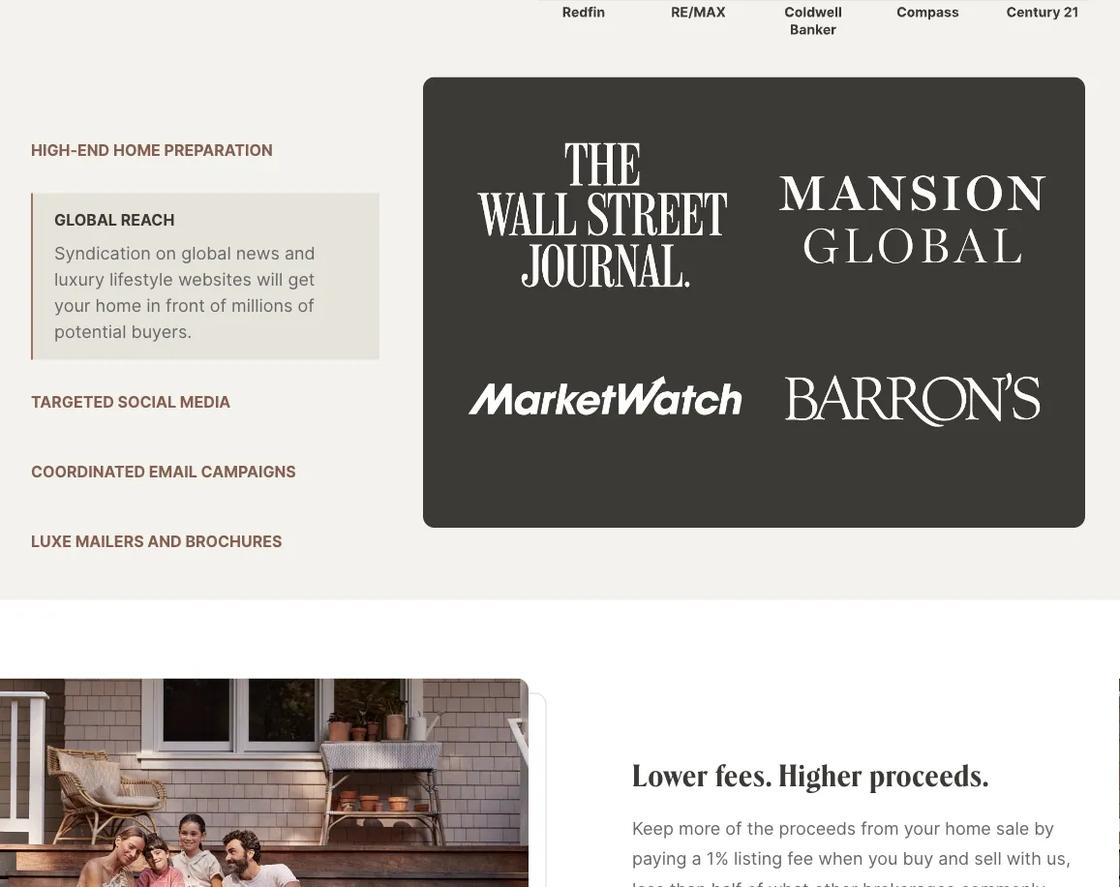 Task type: vqa. For each thing, say whether or not it's contained in the screenshot.
the right Dr,
no



Task type: describe. For each thing, give the bounding box(es) containing it.
fees.
[[716, 755, 772, 794]]

paying
[[633, 848, 687, 869]]

global reach
[[54, 210, 175, 229]]

and inside 'keep more of the proceeds from your home sale by paying a 1%                     listing fee when you buy and sell with us, less than half of                     what other brokerages common'
[[939, 848, 970, 869]]

millions
[[232, 294, 293, 316]]

by
[[1035, 818, 1055, 839]]

other
[[814, 879, 858, 887]]

listing
[[734, 848, 783, 869]]

luxury
[[54, 268, 105, 289]]

less
[[633, 879, 665, 887]]

potential
[[54, 320, 126, 342]]

1 vertical spatial and
[[148, 532, 182, 551]]

proceeds
[[779, 818, 857, 839]]

brochures
[[185, 532, 282, 551]]

what
[[769, 879, 809, 887]]

targeted
[[31, 393, 114, 411]]

preparation
[[164, 141, 273, 160]]

syndication
[[54, 242, 151, 263]]

the
[[747, 818, 774, 839]]

from
[[861, 818, 900, 839]]

your inside 'keep more of the proceeds from your home sale by paying a 1%                     listing fee when you buy and sell with us, less than half of                     what other brokerages common'
[[904, 818, 941, 839]]

a
[[692, 848, 702, 869]]

news
[[236, 242, 280, 263]]

social
[[118, 393, 176, 411]]

syndication on global news and luxury lifestyle websites will get your home in front of millions of potential buyers. tab list
[[31, 123, 380, 569]]

of down get
[[298, 294, 315, 316]]

buy
[[903, 848, 934, 869]]

email
[[149, 462, 197, 481]]

high-end home preparation
[[31, 141, 273, 160]]

of left the the
[[726, 818, 743, 839]]

keep more of the proceeds from your home sale by paying a 1%                     listing fee when you buy and sell with us, less than half of                     what other brokerages common
[[633, 818, 1071, 887]]

brokerages
[[863, 879, 956, 887]]

coordinated email campaigns
[[31, 462, 296, 481]]

sell
[[975, 848, 1002, 869]]

home inside 'keep more of the proceeds from your home sale by paying a 1%                     listing fee when you buy and sell with us, less than half of                     what other brokerages common'
[[946, 818, 992, 839]]

will
[[257, 268, 283, 289]]



Task type: locate. For each thing, give the bounding box(es) containing it.
1%
[[707, 848, 729, 869]]

0 horizontal spatial and
[[148, 532, 182, 551]]

your down luxury
[[54, 294, 91, 316]]

home right 'end'
[[113, 141, 161, 160]]

you
[[869, 848, 898, 869]]

global
[[181, 242, 231, 263]]

lower
[[633, 755, 709, 794]]

targeted social media
[[31, 393, 231, 411]]

lower fees. higher proceeds.
[[633, 755, 990, 794]]

1 vertical spatial home
[[96, 294, 142, 316]]

2 vertical spatial home
[[946, 818, 992, 839]]

2 horizontal spatial and
[[939, 848, 970, 869]]

home up sell
[[946, 818, 992, 839]]

brokerage stats chart image
[[538, 0, 1090, 38]]

websites
[[178, 268, 252, 289]]

front
[[166, 294, 205, 316]]

buyers.
[[131, 320, 192, 342]]

luxe
[[31, 532, 72, 551]]

1 horizontal spatial your
[[904, 818, 941, 839]]

syndication on global news and luxury lifestyle websites will get your home in front of millions of potential buyers.
[[54, 242, 316, 342]]

and left sell
[[939, 848, 970, 869]]

on
[[156, 242, 176, 263]]

0 horizontal spatial your
[[54, 294, 91, 316]]

of down listing
[[747, 879, 764, 887]]

home down lifestyle
[[96, 294, 142, 316]]

2 vertical spatial and
[[939, 848, 970, 869]]

with
[[1007, 848, 1042, 869]]

and right mailers in the bottom of the page
[[148, 532, 182, 551]]

your up buy
[[904, 818, 941, 839]]

keep
[[633, 818, 674, 839]]

syndication on global news and luxury lifestyle websites will get your home in front of millions of potential buyers. tab
[[31, 193, 380, 360]]

more
[[679, 818, 721, 839]]

sale
[[997, 818, 1030, 839]]

mailers
[[75, 532, 144, 551]]

proceeds.
[[870, 755, 990, 794]]

when
[[819, 848, 864, 869]]

fee
[[788, 848, 814, 869]]

end
[[78, 141, 110, 160]]

campaigns
[[201, 462, 296, 481]]

higher
[[779, 755, 864, 794]]

in
[[146, 294, 161, 316]]

media
[[180, 393, 231, 411]]

half
[[712, 879, 742, 887]]

lifestyle
[[109, 268, 173, 289]]

us,
[[1047, 848, 1071, 869]]

global media company logos image
[[423, 77, 1086, 528]]

get
[[288, 268, 315, 289]]

1 vertical spatial your
[[904, 818, 941, 839]]

1 horizontal spatial and
[[285, 242, 316, 263]]

of down websites
[[210, 294, 227, 316]]

than
[[670, 879, 707, 887]]

and
[[285, 242, 316, 263], [148, 532, 182, 551], [939, 848, 970, 869]]

and inside syndication on global news and luxury lifestyle websites will get your home in front of millions of potential buyers.
[[285, 242, 316, 263]]

0 vertical spatial and
[[285, 242, 316, 263]]

high-
[[31, 141, 78, 160]]

and up get
[[285, 242, 316, 263]]

home inside syndication on global news and luxury lifestyle websites will get your home in front of millions of potential buyers.
[[96, 294, 142, 316]]

your
[[54, 294, 91, 316], [904, 818, 941, 839]]

coordinated
[[31, 462, 145, 481]]

0 vertical spatial home
[[113, 141, 161, 160]]

of
[[210, 294, 227, 316], [298, 294, 315, 316], [726, 818, 743, 839], [747, 879, 764, 887]]

0 vertical spatial your
[[54, 294, 91, 316]]

your inside syndication on global news and luxury lifestyle websites will get your home in front of millions of potential buyers.
[[54, 294, 91, 316]]

global
[[54, 210, 117, 229]]

home
[[113, 141, 161, 160], [96, 294, 142, 316], [946, 818, 992, 839]]

luxe mailers and brochures
[[31, 532, 282, 551]]

reach
[[121, 210, 175, 229]]



